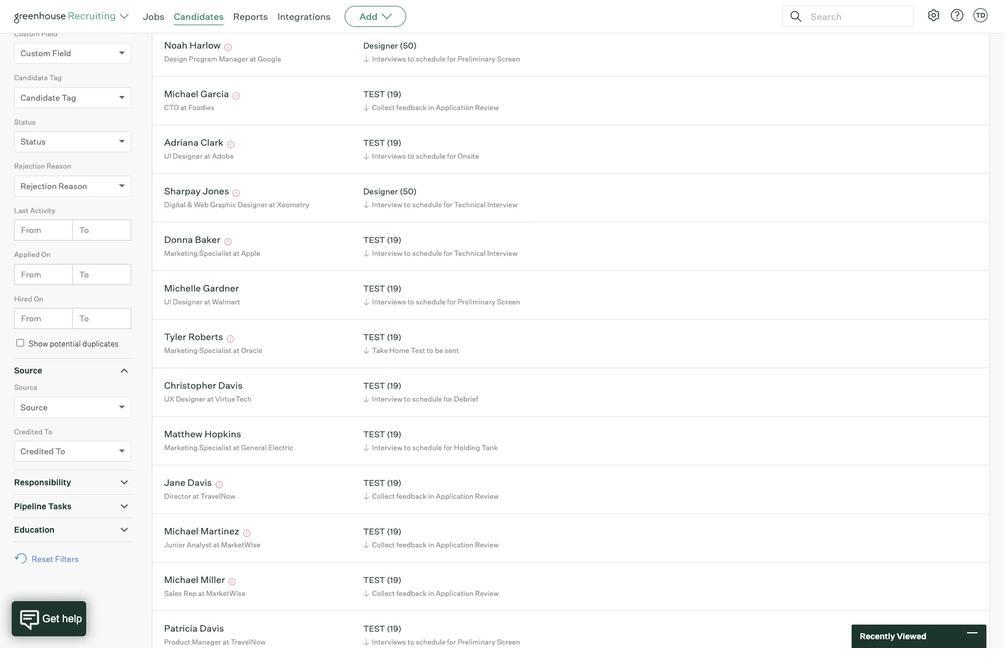 Task type: vqa. For each thing, say whether or not it's contained in the screenshot.
first Preliminary from the top
yes



Task type: locate. For each thing, give the bounding box(es) containing it.
candidate tag element
[[14, 72, 131, 116]]

credited to up responsibility
[[21, 447, 65, 457]]

for for marketing specialist at general electric
[[444, 444, 453, 453]]

11 (19) from the top
[[387, 625, 402, 635]]

3 test (19) collect feedback in application review from the top
[[363, 527, 499, 550]]

3 from from the top
[[21, 314, 41, 324]]

review for michael martinez
[[475, 541, 499, 550]]

custom field element
[[14, 28, 131, 72]]

field
[[41, 29, 58, 38], [52, 48, 71, 58]]

1 vertical spatial screen
[[497, 298, 520, 307]]

adriana clark link
[[164, 137, 224, 150]]

feedback for martinez
[[397, 541, 427, 550]]

1 vertical spatial travelnow
[[231, 638, 266, 647]]

(50) down "interviews to schedule for onsite" link
[[400, 187, 417, 197]]

test inside test (19) interview to schedule for technical interview
[[363, 235, 385, 245]]

designer right the 'senior'
[[187, 6, 217, 15]]

designer down add popup button
[[363, 41, 398, 51]]

specialist down hopkins
[[199, 444, 232, 453]]

9 test from the top
[[363, 527, 385, 537]]

to inside designer (50) interviews to schedule for preliminary screen
[[408, 54, 414, 63]]

davis inside christopher davis ux designer at virtuetech
[[218, 380, 243, 392]]

4 review from the top
[[475, 541, 499, 550]]

(19) for ux designer at virtuetech
[[387, 381, 402, 391]]

2 marketing from the top
[[164, 346, 198, 355]]

2 vertical spatial interviews to schedule for preliminary screen link
[[362, 637, 523, 648]]

donna baker has been in technical interview for more than 14 days image
[[223, 239, 233, 246]]

on right hired
[[34, 295, 43, 303]]

schedule inside test (19) interviews to schedule for onsite
[[416, 152, 446, 161]]

add
[[359, 11, 378, 22]]

designer down michelle
[[173, 298, 203, 307]]

test (19) interview to schedule for debrief
[[363, 381, 478, 404]]

marketwise down michael martinez has been in application review for more than 5 days icon
[[221, 541, 261, 550]]

1 vertical spatial tag
[[62, 92, 76, 102]]

0 vertical spatial from
[[21, 225, 41, 235]]

2 interviews to schedule for preliminary screen link from the top
[[362, 297, 523, 308]]

michael for michael miller
[[164, 575, 198, 586]]

(19) inside test (19) interviews to schedule for onsite
[[387, 138, 402, 148]]

(19) inside test (19) take home test to be sent
[[387, 333, 402, 343]]

on
[[41, 250, 51, 259], [34, 295, 43, 303]]

source for credited to element
[[14, 384, 37, 392]]

0 vertical spatial candidate
[[14, 73, 48, 82]]

davis for jane
[[188, 477, 212, 489]]

test inside 'test (19) interview to schedule for holding tank'
[[363, 430, 385, 440]]

source down show
[[14, 366, 42, 376]]

0 vertical spatial on
[[41, 250, 51, 259]]

technical inside test (19) interview to schedule for technical interview
[[454, 249, 486, 258]]

2 ui from the top
[[164, 298, 171, 307]]

1 vertical spatial specialist
[[199, 346, 232, 355]]

0 vertical spatial davis
[[218, 380, 243, 392]]

for for marketing specialist at apple
[[444, 249, 453, 258]]

4 collect feedback in application review link from the top
[[362, 540, 502, 551]]

specialist inside matthew hopkins marketing specialist at general electric
[[199, 444, 232, 453]]

1 interview to schedule for technical interview link from the top
[[362, 199, 521, 210]]

marketing down donna
[[164, 249, 198, 258]]

1 vertical spatial marketwise
[[206, 590, 246, 599]]

test for ui designer at walmart
[[363, 284, 385, 294]]

(19) inside test (19) interview to schedule for debrief
[[387, 381, 402, 391]]

test
[[363, 89, 385, 99], [363, 138, 385, 148], [363, 235, 385, 245], [363, 284, 385, 294], [363, 333, 385, 343], [363, 381, 385, 391], [363, 430, 385, 440], [363, 479, 385, 489], [363, 527, 385, 537], [363, 576, 385, 586], [363, 625, 385, 635]]

tag
[[49, 73, 62, 82], [62, 92, 76, 102]]

filters
[[55, 554, 79, 564]]

8 test from the top
[[363, 479, 385, 489]]

davis right patricia
[[200, 623, 224, 635]]

digital & web graphic designer at xeometry
[[164, 200, 309, 209]]

for inside designer (50) interviews to schedule for preliminary screen
[[447, 54, 456, 63]]

walmart
[[212, 298, 240, 307]]

for inside test (19) interview to schedule for debrief
[[444, 395, 453, 404]]

1 (50) from the top
[[400, 41, 417, 51]]

tyler roberts has been in take home test for more than 7 days image
[[225, 336, 236, 343]]

test for marketing specialist at oracle
[[363, 333, 385, 343]]

schedule for marketing specialist at general electric
[[412, 444, 442, 453]]

design
[[164, 54, 187, 63]]

3 test from the top
[[363, 235, 385, 245]]

schedule for marketing specialist at apple
[[412, 249, 442, 258]]

3 michael from the top
[[164, 575, 198, 586]]

1 vertical spatial marketing
[[164, 346, 198, 355]]

michael up junior
[[164, 526, 198, 538]]

to inside test (19) interview to schedule for debrief
[[404, 395, 411, 404]]

5 (19) from the top
[[387, 333, 402, 343]]

8 (19) from the top
[[387, 479, 402, 489]]

marketing for tyler
[[164, 346, 198, 355]]

0 vertical spatial candidate tag
[[14, 73, 62, 82]]

5 feedback from the top
[[397, 590, 427, 599]]

td button
[[971, 6, 990, 25]]

3 collect from the top
[[372, 492, 395, 501]]

at down michelle gardner link
[[204, 298, 211, 307]]

for inside 'test (19) interview to schedule for holding tank'
[[444, 444, 453, 453]]

from down applied on
[[21, 269, 41, 279]]

2 preliminary from the top
[[458, 298, 496, 307]]

to for marketing specialist at apple
[[404, 249, 411, 258]]

gardner
[[203, 283, 239, 295]]

michael
[[164, 88, 198, 100], [164, 526, 198, 538], [164, 575, 198, 586]]

candidate tag up the status element
[[21, 92, 76, 102]]

0 vertical spatial michael
[[164, 88, 198, 100]]

sales
[[164, 590, 182, 599]]

credited up responsibility
[[21, 447, 54, 457]]

2 vertical spatial screen
[[497, 638, 520, 647]]

0 vertical spatial marketwise
[[221, 541, 261, 550]]

test for ui designer at adobe
[[363, 138, 385, 148]]

1 vertical spatial davis
[[188, 477, 212, 489]]

tag up the status element
[[62, 92, 76, 102]]

from down last activity
[[21, 225, 41, 235]]

potential
[[50, 340, 81, 349]]

1 technical from the top
[[454, 200, 486, 209]]

2 collect feedback in application review link from the top
[[362, 102, 502, 113]]

1 (19) from the top
[[387, 89, 402, 99]]

5 collect from the top
[[372, 590, 395, 599]]

on for applied on
[[41, 250, 51, 259]]

4 (19) from the top
[[387, 284, 402, 294]]

davis up the director at travelnow
[[188, 477, 212, 489]]

schedule inside the 'designer (50) interview to schedule for technical interview'
[[412, 200, 442, 209]]

candidate tag
[[14, 73, 62, 82], [21, 92, 76, 102]]

manager down a follow-up was set for sep 22, 2023 for noah harlow image
[[219, 54, 248, 63]]

0 vertical spatial interviews to schedule for preliminary screen link
[[362, 53, 523, 64]]

reason
[[47, 162, 71, 171], [59, 181, 87, 191]]

field down greenhouse recruiting image
[[52, 48, 71, 58]]

rejection reason
[[14, 162, 71, 171], [21, 181, 87, 191]]

interview for test (19) interview to schedule for debrief
[[372, 395, 403, 404]]

in for michael miller
[[428, 590, 434, 599]]

collect feedback in application review link for michael garcia
[[362, 102, 502, 113]]

manager
[[219, 54, 248, 63], [192, 638, 221, 647]]

4 test (19) collect feedback in application review from the top
[[363, 576, 499, 599]]

schedule inside test (19) interview to schedule for technical interview
[[412, 249, 442, 258]]

2 from from the top
[[21, 269, 41, 279]]

1 test from the top
[[363, 89, 385, 99]]

michael up 'cto at foodies'
[[164, 88, 198, 100]]

(19) inside 'test (19) interview to schedule for holding tank'
[[387, 430, 402, 440]]

6 test from the top
[[363, 381, 385, 391]]

director
[[164, 492, 191, 501]]

garcia
[[200, 88, 229, 100]]

profile details
[[14, 11, 70, 21]]

on right applied
[[41, 250, 51, 259]]

noah
[[164, 40, 188, 51]]

designer
[[187, 6, 217, 15], [363, 41, 398, 51], [173, 152, 203, 161], [363, 187, 398, 197], [238, 200, 267, 209], [173, 298, 203, 307], [176, 395, 206, 404]]

0 vertical spatial source
[[14, 366, 42, 376]]

digital
[[164, 200, 186, 209]]

take
[[372, 346, 388, 355]]

marketwise
[[221, 541, 261, 550], [206, 590, 246, 599]]

test for marketing specialist at general electric
[[363, 430, 385, 440]]

review for michael garcia
[[475, 103, 499, 112]]

at right cto
[[180, 103, 187, 112]]

to for digital & web graphic designer at xeometry
[[404, 200, 411, 209]]

from
[[21, 225, 41, 235], [21, 269, 41, 279], [21, 314, 41, 324]]

candidate down custom field 'element'
[[14, 73, 48, 82]]

roberts
[[188, 331, 223, 343]]

1 michael from the top
[[164, 88, 198, 100]]

2 vertical spatial davis
[[200, 623, 224, 635]]

marketwise down the michael miller has been in application review for more than 5 days image
[[206, 590, 246, 599]]

senior designer at modern
[[164, 6, 252, 15]]

for
[[447, 54, 456, 63], [447, 152, 456, 161], [444, 200, 453, 209], [444, 249, 453, 258], [447, 298, 456, 307], [444, 395, 453, 404], [444, 444, 453, 453], [447, 638, 456, 647]]

application
[[436, 6, 474, 14], [436, 103, 474, 112], [436, 492, 474, 501], [436, 541, 474, 550], [436, 590, 474, 599]]

0 vertical spatial marketing
[[164, 249, 198, 258]]

integrations
[[278, 11, 331, 22]]

interview for test (19) interview to schedule for technical interview
[[372, 249, 403, 258]]

1 vertical spatial technical
[[454, 249, 486, 258]]

michael for michael garcia
[[164, 88, 198, 100]]

2 vertical spatial source
[[21, 403, 48, 413]]

interviews inside test (19) interviews to schedule for onsite
[[372, 152, 406, 161]]

from down hired on
[[21, 314, 41, 324]]

1 collect feedback in application review link from the top
[[362, 4, 502, 15]]

to inside 'test (19) interview to schedule for holding tank'
[[404, 444, 411, 453]]

10 (19) from the top
[[387, 576, 402, 586]]

1 vertical spatial credited
[[21, 447, 54, 457]]

1 vertical spatial rejection reason
[[21, 181, 87, 191]]

noah harlow link
[[164, 40, 221, 53]]

profile
[[14, 11, 40, 21]]

1 test (19) interviews to schedule for preliminary screen from the top
[[363, 284, 520, 307]]

schedule inside 'test (19) interview to schedule for holding tank'
[[412, 444, 442, 453]]

at inside michelle gardner ui designer at walmart
[[204, 298, 211, 307]]

10 test from the top
[[363, 576, 385, 586]]

1 test (19) collect feedback in application review from the top
[[363, 89, 499, 112]]

2 vertical spatial michael
[[164, 575, 198, 586]]

in for jane davis
[[428, 492, 434, 501]]

at inside christopher davis ux designer at virtuetech
[[207, 395, 214, 404]]

specialist down roberts
[[199, 346, 232, 355]]

2 michael from the top
[[164, 526, 198, 538]]

collect feedback in application review link for michael miller
[[362, 589, 502, 600]]

interview inside 'test (19) interview to schedule for holding tank'
[[372, 444, 403, 453]]

(50) down add popup button
[[400, 41, 417, 51]]

credited down source element at the left bottom of the page
[[14, 428, 43, 437]]

(50) for sharpay jones
[[400, 187, 417, 197]]

custom down profile details
[[21, 48, 50, 58]]

3 interviews to schedule for preliminary screen link from the top
[[362, 637, 523, 648]]

test inside test (19) interviews to schedule for onsite
[[363, 138, 385, 148]]

5 application from the top
[[436, 590, 474, 599]]

web
[[194, 200, 209, 209]]

interviews to schedule for preliminary screen link
[[362, 53, 523, 64], [362, 297, 523, 308], [362, 637, 523, 648]]

at down christopher davis "link"
[[207, 395, 214, 404]]

interview to schedule for technical interview link for sharpay jones
[[362, 199, 521, 210]]

(19)
[[387, 89, 402, 99], [387, 138, 402, 148], [387, 235, 402, 245], [387, 284, 402, 294], [387, 333, 402, 343], [387, 381, 402, 391], [387, 430, 402, 440], [387, 479, 402, 489], [387, 527, 402, 537], [387, 576, 402, 586], [387, 625, 402, 635]]

3 marketing from the top
[[164, 444, 198, 453]]

1 feedback from the top
[[397, 6, 427, 14]]

at left modern
[[218, 6, 225, 15]]

4 interviews from the top
[[372, 638, 406, 647]]

3 review from the top
[[475, 492, 499, 501]]

review for jane davis
[[475, 492, 499, 501]]

0 vertical spatial technical
[[454, 200, 486, 209]]

davis inside patricia davis product manager at travelnow
[[200, 623, 224, 635]]

3 specialist from the top
[[199, 444, 232, 453]]

2 feedback from the top
[[397, 103, 427, 112]]

for inside the 'designer (50) interview to schedule for technical interview'
[[444, 200, 453, 209]]

1 screen from the top
[[497, 54, 520, 63]]

travelnow
[[201, 492, 236, 501], [231, 638, 266, 647]]

status up rejection reason 'element' on the top left
[[21, 137, 46, 147]]

1 preliminary from the top
[[458, 54, 496, 63]]

source down the show potential duplicates checkbox
[[14, 384, 37, 392]]

2 application from the top
[[436, 103, 474, 112]]

2 specialist from the top
[[199, 346, 232, 355]]

interviews inside designer (50) interviews to schedule for preliminary screen
[[372, 54, 406, 63]]

0 vertical spatial interview to schedule for technical interview link
[[362, 199, 521, 210]]

2 test from the top
[[363, 138, 385, 148]]

at inside matthew hopkins marketing specialist at general electric
[[233, 444, 240, 453]]

3 screen from the top
[[497, 638, 520, 647]]

candidate tag down custom field 'element'
[[14, 73, 62, 82]]

jane davis
[[164, 477, 212, 489]]

schedule for ux designer at virtuetech
[[412, 395, 442, 404]]

to for marketing specialist at general electric
[[404, 444, 411, 453]]

to inside test (19) interviews to schedule for onsite
[[408, 152, 414, 161]]

interview
[[372, 200, 403, 209], [487, 200, 518, 209], [372, 249, 403, 258], [487, 249, 518, 258], [372, 395, 403, 404], [372, 444, 403, 453]]

1 vertical spatial interviews to schedule for preliminary screen link
[[362, 297, 523, 308]]

test (19) collect feedback in application review for michael garcia
[[363, 89, 499, 112]]

interview inside test (19) interview to schedule for debrief
[[372, 395, 403, 404]]

3 in from the top
[[428, 492, 434, 501]]

5 review from the top
[[475, 590, 499, 599]]

credited to down source element at the left bottom of the page
[[14, 428, 52, 437]]

credited to
[[14, 428, 52, 437], [21, 447, 65, 457]]

test for director at travelnow
[[363, 479, 385, 489]]

rejection reason down the status element
[[14, 162, 71, 171]]

interview to schedule for debrief link
[[362, 394, 481, 405]]

rejection reason up the activity
[[21, 181, 87, 191]]

0 vertical spatial screen
[[497, 54, 520, 63]]

to
[[408, 54, 414, 63], [408, 152, 414, 161], [404, 200, 411, 209], [404, 249, 411, 258], [408, 298, 414, 307], [427, 346, 433, 355], [404, 395, 411, 404], [404, 444, 411, 453], [408, 638, 414, 647]]

jobs
[[143, 11, 164, 22]]

6 (19) from the top
[[387, 381, 402, 391]]

&
[[187, 200, 192, 209]]

tag down custom field 'element'
[[49, 73, 62, 82]]

1 from from the top
[[21, 225, 41, 235]]

0 vertical spatial ui
[[164, 152, 171, 161]]

add button
[[345, 6, 406, 27]]

2 interviews from the top
[[372, 152, 406, 161]]

1 specialist from the top
[[199, 249, 232, 258]]

3 interviews from the top
[[372, 298, 406, 307]]

interview to schedule for technical interview link down the 'designer (50) interview to schedule for technical interview' at the top of page
[[362, 248, 521, 259]]

schedule inside test (19) interview to schedule for debrief
[[412, 395, 442, 404]]

preliminary for test (19)
[[458, 298, 496, 307]]

3 feedback from the top
[[397, 492, 427, 501]]

specialist for tyler roberts
[[199, 346, 232, 355]]

2 review from the top
[[475, 103, 499, 112]]

interviews to schedule for preliminary screen link for davis
[[362, 637, 523, 648]]

2 (50) from the top
[[400, 187, 417, 197]]

specialist down baker
[[199, 249, 232, 258]]

0 vertical spatial manager
[[219, 54, 248, 63]]

to for ui designer at walmart
[[408, 298, 414, 307]]

(50) inside designer (50) interviews to schedule for preliminary screen
[[400, 41, 417, 51]]

2 vertical spatial preliminary
[[458, 638, 496, 647]]

custom field
[[14, 29, 58, 38], [21, 48, 71, 58]]

michael martinez has been in application review for more than 5 days image
[[241, 531, 252, 538]]

1 vertical spatial interview to schedule for technical interview link
[[362, 248, 521, 259]]

3 preliminary from the top
[[458, 638, 496, 647]]

2 in from the top
[[428, 103, 434, 112]]

jane davis has been in application review for more than 5 days image
[[214, 482, 225, 489]]

donna
[[164, 234, 193, 246]]

adriana
[[164, 137, 199, 149]]

davis for patricia
[[200, 623, 224, 635]]

1 vertical spatial status
[[21, 137, 46, 147]]

schedule for ui designer at adobe
[[416, 152, 446, 161]]

test (19) interviews to schedule for onsite
[[363, 138, 479, 161]]

0 vertical spatial field
[[41, 29, 58, 38]]

5 in from the top
[[428, 590, 434, 599]]

source up credited to element
[[21, 403, 48, 413]]

for inside test (19) interview to schedule for technical interview
[[444, 249, 453, 258]]

designer (50) interviews to schedule for preliminary screen
[[363, 41, 520, 63]]

michael garcia has been in application review for more than 5 days image
[[231, 93, 242, 100]]

2 collect from the top
[[372, 103, 395, 112]]

to for applied on
[[79, 269, 89, 279]]

1 vertical spatial source
[[14, 384, 37, 392]]

designer down adriana clark link
[[173, 152, 203, 161]]

1 vertical spatial field
[[52, 48, 71, 58]]

for for design program manager at google
[[447, 54, 456, 63]]

4 test from the top
[[363, 284, 385, 294]]

1 vertical spatial (50)
[[400, 187, 417, 197]]

3 collect feedback in application review link from the top
[[362, 491, 502, 502]]

0 vertical spatial preliminary
[[458, 54, 496, 63]]

interview to schedule for technical interview link up test (19) interview to schedule for technical interview at the top of page
[[362, 199, 521, 210]]

ui down michelle
[[164, 298, 171, 307]]

0 vertical spatial credited to
[[14, 428, 52, 437]]

davis up virtuetech
[[218, 380, 243, 392]]

technical for sharpay jones
[[454, 200, 486, 209]]

0 vertical spatial travelnow
[[201, 492, 236, 501]]

test for ux designer at virtuetech
[[363, 381, 385, 391]]

michael up the sales
[[164, 575, 198, 586]]

at down "patricia davis" link
[[223, 638, 229, 647]]

status
[[14, 118, 36, 126], [21, 137, 46, 147]]

collect feedback in application review link for jane davis
[[362, 491, 502, 502]]

activity
[[30, 206, 55, 215]]

1 collect from the top
[[372, 6, 395, 14]]

1 marketing from the top
[[164, 249, 198, 258]]

test for junior analyst at marketwise
[[363, 527, 385, 537]]

1 vertical spatial test (19) interviews to schedule for preliminary screen
[[363, 625, 520, 647]]

0 vertical spatial specialist
[[199, 249, 232, 258]]

to for design program manager at google
[[408, 54, 414, 63]]

candidate
[[14, 73, 48, 82], [21, 92, 60, 102]]

1 vertical spatial ui
[[164, 298, 171, 307]]

interview for designer (50) interview to schedule for technical interview
[[372, 200, 403, 209]]

2 (19) from the top
[[387, 138, 402, 148]]

1 vertical spatial from
[[21, 269, 41, 279]]

(19) for cto at foodies
[[387, 89, 402, 99]]

to inside the 'designer (50) interview to schedule for technical interview'
[[404, 200, 411, 209]]

4 feedback from the top
[[397, 541, 427, 550]]

marketing down matthew
[[164, 444, 198, 453]]

a follow-up was set for sep 22, 2023 for noah harlow image
[[223, 44, 233, 51]]

patricia davis link
[[164, 623, 224, 637]]

4 application from the top
[[436, 541, 474, 550]]

preliminary inside designer (50) interviews to schedule for preliminary screen
[[458, 54, 496, 63]]

9 (19) from the top
[[387, 527, 402, 537]]

matthew hopkins marketing specialist at general electric
[[164, 429, 293, 453]]

marketing down 'tyler'
[[164, 346, 198, 355]]

to inside test (19) interview to schedule for technical interview
[[404, 249, 411, 258]]

at left general
[[233, 444, 240, 453]]

2 technical from the top
[[454, 249, 486, 258]]

collect for michael garcia
[[372, 103, 395, 112]]

designer inside designer (50) interviews to schedule for preliminary screen
[[363, 41, 398, 51]]

in for michael martinez
[[428, 541, 434, 550]]

jane davis link
[[164, 477, 212, 491]]

4 collect from the top
[[372, 541, 395, 550]]

2 interview to schedule for technical interview link from the top
[[362, 248, 521, 259]]

(19) for junior analyst at marketwise
[[387, 527, 402, 537]]

1 in from the top
[[428, 6, 434, 14]]

christopher davis ux designer at virtuetech
[[164, 380, 252, 404]]

2 vertical spatial marketing
[[164, 444, 198, 453]]

tasks
[[48, 502, 72, 512]]

2 vertical spatial from
[[21, 314, 41, 324]]

schedule inside designer (50) interviews to schedule for preliminary screen
[[416, 54, 446, 63]]

feedback
[[397, 6, 427, 14], [397, 103, 427, 112], [397, 492, 427, 501], [397, 541, 427, 550], [397, 590, 427, 599]]

ui down adriana
[[164, 152, 171, 161]]

4 in from the top
[[428, 541, 434, 550]]

7 (19) from the top
[[387, 430, 402, 440]]

viewed
[[897, 632, 927, 642]]

1 vertical spatial michael
[[164, 526, 198, 538]]

1 interviews from the top
[[372, 54, 406, 63]]

tank
[[482, 444, 498, 453]]

status down 'candidate tag' element
[[14, 118, 36, 126]]

5 collect feedback in application review link from the top
[[362, 589, 502, 600]]

1 vertical spatial preliminary
[[458, 298, 496, 307]]

davis for christopher
[[218, 380, 243, 392]]

be
[[435, 346, 443, 355]]

adriana clark has been in onsite for more than 21 days image
[[226, 142, 236, 149]]

test inside test (19) take home test to be sent
[[363, 333, 385, 343]]

5 test from the top
[[363, 333, 385, 343]]

sharpay jones has been in technical interview for more than 14 days image
[[231, 190, 242, 197]]

specialist
[[199, 249, 232, 258], [199, 346, 232, 355], [199, 444, 232, 453]]

reset
[[32, 554, 53, 564]]

7 test from the top
[[363, 430, 385, 440]]

test inside test (19) interview to schedule for debrief
[[363, 381, 385, 391]]

1 vertical spatial manager
[[192, 638, 221, 647]]

(19) inside test (19) interview to schedule for technical interview
[[387, 235, 402, 245]]

0 vertical spatial (50)
[[400, 41, 417, 51]]

custom down profile
[[14, 29, 40, 38]]

designer inside michelle gardner ui designer at walmart
[[173, 298, 203, 307]]

interview to schedule for technical interview link for donna baker
[[362, 248, 521, 259]]

michael garcia link
[[164, 88, 229, 102]]

designer inside christopher davis ux designer at virtuetech
[[176, 395, 206, 404]]

test (19) interviews to schedule for preliminary screen
[[363, 284, 520, 307], [363, 625, 520, 647]]

field down details
[[41, 29, 58, 38]]

screen inside designer (50) interviews to schedule for preliminary screen
[[497, 54, 520, 63]]

at down tyler roberts has been in take home test for more than 7 days image
[[233, 346, 240, 355]]

2 vertical spatial specialist
[[199, 444, 232, 453]]

manager down "patricia davis" link
[[192, 638, 221, 647]]

1 vertical spatial on
[[34, 295, 43, 303]]

pipeline
[[14, 502, 46, 512]]

0 vertical spatial rejection reason
[[14, 162, 71, 171]]

designer (50) interview to schedule for technical interview
[[363, 187, 518, 209]]

0 vertical spatial test (19) interviews to schedule for preliminary screen
[[363, 284, 520, 307]]

3 (19) from the top
[[387, 235, 402, 245]]

christopher davis link
[[164, 380, 243, 394]]

(50) inside the 'designer (50) interview to schedule for technical interview'
[[400, 187, 417, 197]]

for inside test (19) interviews to schedule for onsite
[[447, 152, 456, 161]]

1 application from the top
[[436, 6, 474, 14]]

preliminary
[[458, 54, 496, 63], [458, 298, 496, 307], [458, 638, 496, 647]]

designer down christopher
[[176, 395, 206, 404]]

candidate up the status element
[[21, 92, 60, 102]]

technical inside the 'designer (50) interview to schedule for technical interview'
[[454, 200, 486, 209]]

3 application from the top
[[436, 492, 474, 501]]

2 test (19) collect feedback in application review from the top
[[363, 479, 499, 501]]

reset filters button
[[14, 549, 85, 570]]

sent
[[445, 346, 459, 355]]

designer down "interviews to schedule for onsite" link
[[363, 187, 398, 197]]

greenhouse recruiting image
[[14, 9, 120, 23]]

2 screen from the top
[[497, 298, 520, 307]]



Task type: describe. For each thing, give the bounding box(es) containing it.
(19) for ui designer at walmart
[[387, 284, 402, 294]]

foodies
[[188, 103, 214, 112]]

screen for test (19)
[[497, 298, 520, 307]]

junior
[[164, 541, 185, 550]]

graphic
[[210, 200, 236, 209]]

christopher
[[164, 380, 216, 392]]

for for digital & web graphic designer at xeometry
[[444, 200, 453, 209]]

at inside patricia davis product manager at travelnow
[[223, 638, 229, 647]]

at right rep
[[198, 590, 205, 599]]

collect feedback in application review link for michael martinez
[[362, 540, 502, 551]]

michelle gardner link
[[164, 283, 239, 296]]

candidates
[[174, 11, 224, 22]]

(19) for ui designer at adobe
[[387, 138, 402, 148]]

virtuetech
[[215, 395, 252, 404]]

designer inside the 'designer (50) interview to schedule for technical interview'
[[363, 187, 398, 197]]

to for last activity
[[79, 225, 89, 235]]

1 review from the top
[[475, 6, 499, 14]]

0 vertical spatial custom field
[[14, 29, 58, 38]]

(19) for marketing specialist at apple
[[387, 235, 402, 245]]

sharpay jones link
[[164, 185, 229, 199]]

duplicates
[[82, 340, 119, 349]]

feedback for davis
[[397, 492, 427, 501]]

1 ui from the top
[[164, 152, 171, 161]]

collect feedback in application review
[[372, 6, 499, 14]]

1 vertical spatial reason
[[59, 181, 87, 191]]

schedule for digital & web graphic designer at xeometry
[[412, 200, 442, 209]]

tyler
[[164, 331, 186, 343]]

1 vertical spatial candidate tag
[[21, 92, 76, 102]]

collect for michael miller
[[372, 590, 395, 599]]

rep
[[184, 590, 197, 599]]

ui inside michelle gardner ui designer at walmart
[[164, 298, 171, 307]]

hired
[[14, 295, 32, 303]]

schedule for ui designer at walmart
[[416, 298, 446, 307]]

reports
[[233, 11, 268, 22]]

design program manager at google
[[164, 54, 281, 63]]

collect for michael martinez
[[372, 541, 395, 550]]

xeometry
[[277, 200, 309, 209]]

0 vertical spatial credited
[[14, 428, 43, 437]]

from for applied
[[21, 269, 41, 279]]

to inside test (19) take home test to be sent
[[427, 346, 433, 355]]

tyler roberts
[[164, 331, 223, 343]]

show potential duplicates
[[29, 340, 119, 349]]

to for hired on
[[79, 314, 89, 324]]

pipeline tasks
[[14, 502, 72, 512]]

test for sales rep at marketwise
[[363, 576, 385, 586]]

at down clark
[[204, 152, 211, 161]]

michael martinez link
[[164, 526, 239, 540]]

marketing for donna
[[164, 249, 198, 258]]

test (19) collect feedback in application review for michael martinez
[[363, 527, 499, 550]]

hired on
[[14, 295, 43, 303]]

from for last
[[21, 225, 41, 235]]

2 test (19) interviews to schedule for preliminary screen from the top
[[363, 625, 520, 647]]

integrations link
[[278, 11, 331, 22]]

marketing specialist at oracle
[[164, 346, 262, 355]]

ui designer at adobe
[[164, 152, 234, 161]]

1 vertical spatial credited to
[[21, 447, 65, 457]]

at left xeometry
[[269, 200, 275, 209]]

responsibility
[[14, 478, 71, 488]]

specialist for donna baker
[[199, 249, 232, 258]]

0 vertical spatial rejection
[[14, 162, 45, 171]]

1 vertical spatial rejection
[[21, 181, 57, 191]]

take home test to be sent link
[[362, 345, 462, 356]]

at down martinez
[[213, 541, 220, 550]]

jobs link
[[143, 11, 164, 22]]

marketwise for martinez
[[221, 541, 261, 550]]

at left google
[[250, 54, 256, 63]]

credited to element
[[14, 427, 131, 471]]

(19) for sales rep at marketwise
[[387, 576, 402, 586]]

screen for designer (50)
[[497, 54, 520, 63]]

feedback inside "link"
[[397, 6, 427, 14]]

analyst
[[187, 541, 212, 550]]

interviews to schedule for onsite link
[[362, 151, 482, 162]]

sharpay jones
[[164, 185, 229, 197]]

source element
[[14, 382, 131, 427]]

on for hired on
[[34, 295, 43, 303]]

reset filters
[[32, 554, 79, 564]]

donna baker link
[[164, 234, 220, 248]]

cto
[[164, 103, 179, 112]]

0 vertical spatial tag
[[49, 73, 62, 82]]

travelnow inside patricia davis product manager at travelnow
[[231, 638, 266, 647]]

interviews for design program manager at google
[[372, 54, 406, 63]]

feedback for miller
[[397, 590, 427, 599]]

schedule for design program manager at google
[[416, 54, 446, 63]]

(19) for director at travelnow
[[387, 479, 402, 489]]

0 vertical spatial status
[[14, 118, 36, 126]]

interviews for ui designer at adobe
[[372, 152, 406, 161]]

test for cto at foodies
[[363, 89, 385, 99]]

1 vertical spatial candidate
[[21, 92, 60, 102]]

11 test from the top
[[363, 625, 385, 635]]

status element
[[14, 116, 131, 161]]

1 interviews to schedule for preliminary screen link from the top
[[362, 53, 523, 64]]

modern
[[226, 6, 252, 15]]

from for hired
[[21, 314, 41, 324]]

last activity
[[14, 206, 55, 215]]

general
[[241, 444, 267, 453]]

michael for michael martinez
[[164, 526, 198, 538]]

collect for jane davis
[[372, 492, 395, 501]]

manager inside patricia davis product manager at travelnow
[[192, 638, 221, 647]]

test (19) interview to schedule for holding tank
[[363, 430, 498, 453]]

test for marketing specialist at apple
[[363, 235, 385, 245]]

(50) for noah harlow
[[400, 41, 417, 51]]

configure image
[[927, 8, 941, 22]]

last
[[14, 206, 29, 215]]

marketing specialist at apple
[[164, 249, 260, 258]]

interview for test (19) interview to schedule for holding tank
[[372, 444, 403, 453]]

candidates link
[[174, 11, 224, 22]]

martinez
[[200, 526, 239, 538]]

onsite
[[458, 152, 479, 161]]

hopkins
[[205, 429, 241, 441]]

preliminary for designer (50)
[[458, 54, 496, 63]]

michael miller has been in application review for more than 5 days image
[[227, 579, 238, 586]]

0 vertical spatial custom
[[14, 29, 40, 38]]

review for michael miller
[[475, 590, 499, 599]]

at down donna baker has been in technical interview for more than 14 days image
[[233, 249, 240, 258]]

to for ui designer at adobe
[[408, 152, 414, 161]]

test (19) collect feedback in application review for michael miller
[[363, 576, 499, 599]]

(19) for marketing specialist at general electric
[[387, 430, 402, 440]]

recently
[[860, 632, 895, 642]]

1 vertical spatial custom field
[[21, 48, 71, 58]]

patricia davis product manager at travelnow
[[164, 623, 266, 647]]

to for ux designer at virtuetech
[[404, 395, 411, 404]]

michelle gardner ui designer at walmart
[[164, 283, 240, 307]]

sales rep at marketwise
[[164, 590, 246, 599]]

interviews to schedule for preliminary screen link for gardner
[[362, 297, 523, 308]]

marketwise for miller
[[206, 590, 246, 599]]

details
[[42, 11, 70, 21]]

ux
[[164, 395, 174, 404]]

application for jane davis
[[436, 492, 474, 501]]

patricia
[[164, 623, 198, 635]]

application for michael martinez
[[436, 541, 474, 550]]

(19) for marketing specialist at oracle
[[387, 333, 402, 343]]

debrief
[[454, 395, 478, 404]]

adobe
[[212, 152, 234, 161]]

applied
[[14, 250, 40, 259]]

show
[[29, 340, 48, 349]]

application for michael garcia
[[436, 103, 474, 112]]

director at travelnow
[[164, 492, 236, 501]]

test (19) collect feedback in application review for jane davis
[[363, 479, 499, 501]]

recently viewed
[[860, 632, 927, 642]]

google
[[258, 54, 281, 63]]

Search text field
[[808, 8, 903, 25]]

feedback for garcia
[[397, 103, 427, 112]]

marketing inside matthew hopkins marketing specialist at general electric
[[164, 444, 198, 453]]

at down "jane davis" link
[[193, 492, 199, 501]]

reports link
[[233, 11, 268, 22]]

rejection reason element
[[14, 161, 131, 205]]

home
[[389, 346, 409, 355]]

for for ui designer at walmart
[[447, 298, 456, 307]]

for for ui designer at adobe
[[447, 152, 456, 161]]

technical for donna baker
[[454, 249, 486, 258]]

applied on
[[14, 250, 51, 259]]

td button
[[974, 8, 988, 22]]

miller
[[200, 575, 225, 586]]

application for michael miller
[[436, 590, 474, 599]]

product
[[164, 638, 190, 647]]

0 vertical spatial reason
[[47, 162, 71, 171]]

test (19) take home test to be sent
[[363, 333, 459, 355]]

test
[[411, 346, 425, 355]]

designer down sharpay jones has been in technical interview for more than 14 days icon
[[238, 200, 267, 209]]

in for michael garcia
[[428, 103, 434, 112]]

holding
[[454, 444, 480, 453]]

collect inside "link"
[[372, 6, 395, 14]]

interviews for ui designer at walmart
[[372, 298, 406, 307]]

application inside "link"
[[436, 6, 474, 14]]

oracle
[[241, 346, 262, 355]]

matthew hopkins link
[[164, 429, 241, 442]]

noah harlow
[[164, 40, 221, 51]]

Show potential duplicates checkbox
[[16, 340, 24, 347]]

electric
[[268, 444, 293, 453]]

1 vertical spatial custom
[[21, 48, 50, 58]]

source for source element at the left bottom of the page
[[14, 366, 42, 376]]



